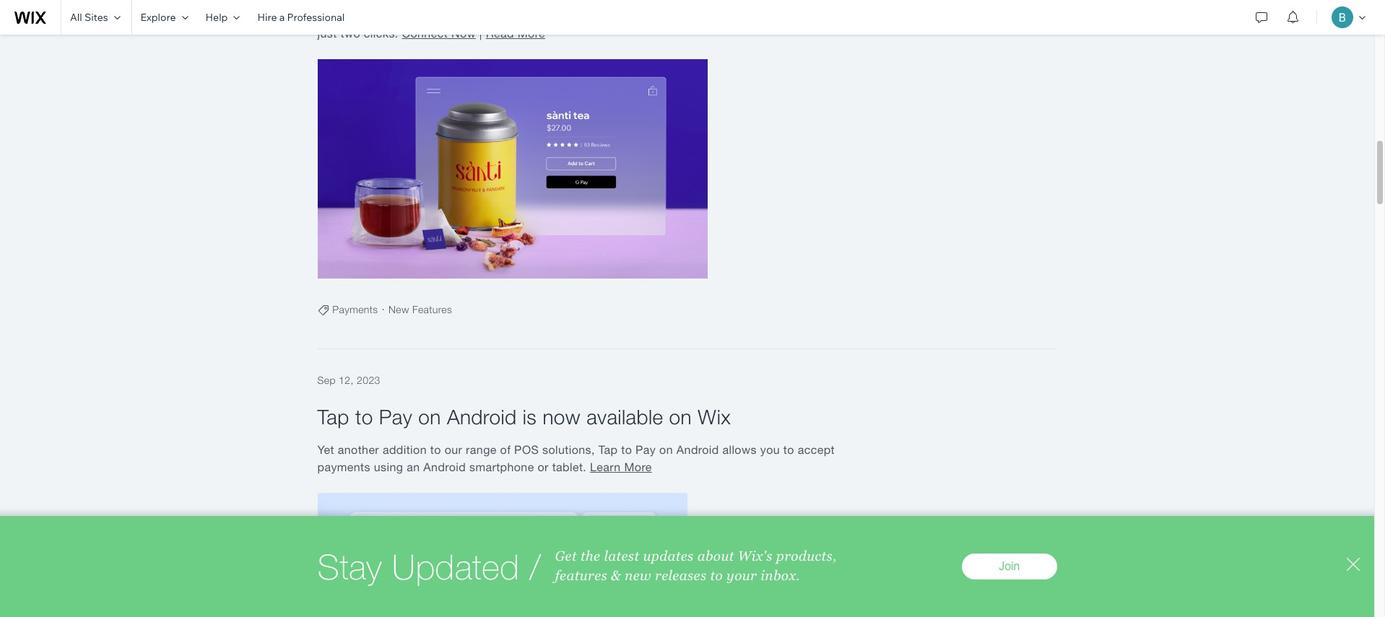 Task type: describe. For each thing, give the bounding box(es) containing it.
explore
[[141, 11, 176, 24]]

sites
[[84, 11, 108, 24]]

help button
[[197, 0, 249, 35]]

professional
[[287, 11, 345, 24]]

hire a professional link
[[249, 0, 353, 35]]



Task type: vqa. For each thing, say whether or not it's contained in the screenshot.
Sidebar element
no



Task type: locate. For each thing, give the bounding box(es) containing it.
all sites
[[70, 11, 108, 24]]

hire a professional
[[257, 11, 345, 24]]

help
[[206, 11, 228, 24]]

a
[[279, 11, 285, 24]]

all
[[70, 11, 82, 24]]

hire
[[257, 11, 277, 24]]



